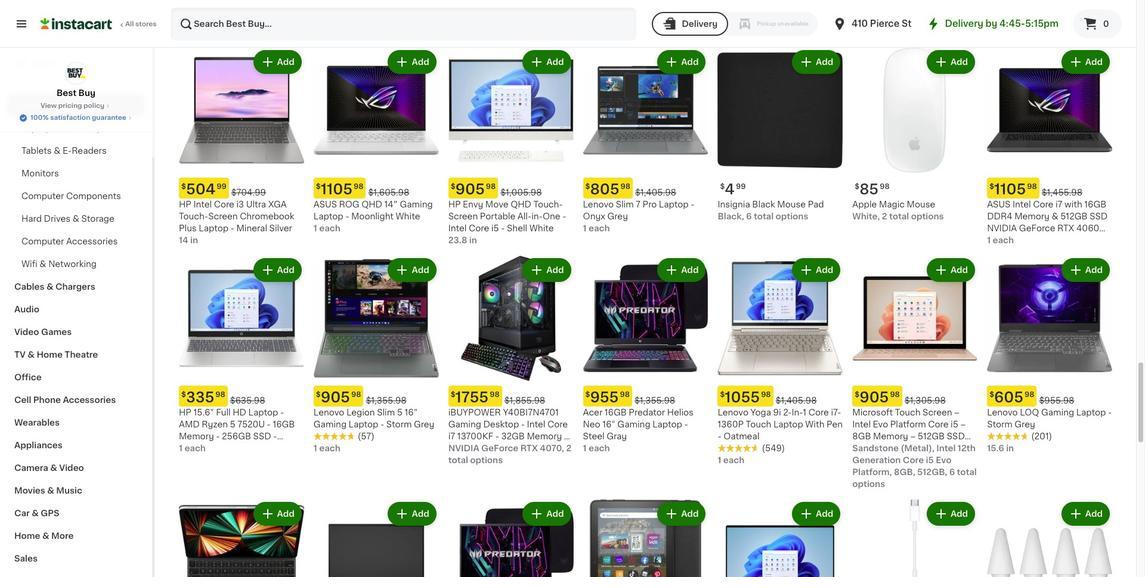 Task type: locate. For each thing, give the bounding box(es) containing it.
slim down $ 805 98
[[616, 200, 634, 209]]

ddr4
[[987, 212, 1012, 221]]

905 up the legion
[[321, 390, 350, 404]]

& for chargers
[[46, 283, 53, 291]]

1 horizontal spatial 7
[[636, 200, 641, 209]]

0 vertical spatial 6
[[746, 212, 752, 221]]

$ inside "$ 504 99 $704.99 hp intel core i3 ultra xga touch-screen chromebook plus laptop - mineral silver 14 in"
[[181, 183, 186, 190]]

16" left fhd
[[1010, 236, 1022, 244]]

memory inside microsoft touch screen – intel evo platform core i5 – 8gb memory – 512gb ssd surface laptop 5
[[873, 432, 908, 441]]

2 horizontal spatial 512gb
[[1061, 212, 1088, 221]]

100%
[[30, 115, 49, 121]]

touch up platform
[[895, 408, 921, 417]]

in right 14
[[190, 236, 198, 244]]

1 horizontal spatial i5
[[926, 456, 934, 464]]

0 horizontal spatial video
[[14, 328, 39, 336]]

1 horizontal spatial gray
[[1057, 248, 1078, 256]]

grey inside the lenovo loq gaming laptop - storm grey
[[1015, 420, 1035, 429]]

appliances link
[[7, 434, 145, 457]]

1 horizontal spatial 905
[[455, 182, 485, 196]]

16gb down $ 955 98
[[605, 408, 627, 417]]

1 vertical spatial 7
[[636, 200, 641, 209]]

camera & video
[[14, 464, 84, 472]]

movies & music
[[14, 487, 82, 495]]

$1,105.98 original price: $1,605.98 element
[[314, 178, 439, 199]]

options inside apple magic mouse white, 2 total options
[[911, 212, 944, 221]]

accessories down "office" link
[[63, 396, 116, 404]]

total left 1tb
[[448, 456, 468, 464]]

home & more link
[[7, 525, 145, 548]]

hp down 504 in the left of the page
[[179, 200, 191, 209]]

1105 up the ddr4
[[994, 182, 1026, 196]]

memory up fhd
[[1015, 212, 1050, 221]]

$ 905 98 up envy at the top left of page
[[451, 182, 496, 196]]

hp left 15.6"
[[179, 408, 191, 417]]

evo down microsoft touch screen – intel evo platform core i5 – 8gb memory – 512gb ssd surface laptop 5
[[936, 456, 952, 464]]

1 vertical spatial slim
[[377, 408, 395, 417]]

0 horizontal spatial $1,355.98
[[366, 396, 407, 405]]

(201)
[[1031, 432, 1052, 441]]

0 horizontal spatial amd
[[179, 420, 200, 429]]

$ for "$1,755.98 original price: $1,855.98" element
[[451, 391, 455, 398]]

laptop inside the $ 335 98 $635.98 hp 15.6" full hd laptop - amd ryzen 5 7520u - 16gb memory - 256gb ssd - natural silver
[[248, 408, 278, 417]]

screen down i3 at the left top of page
[[208, 212, 238, 221]]

1 horizontal spatial 1105
[[994, 182, 1026, 196]]

core down (metal),
[[903, 456, 924, 464]]

4070, inside nvidia geforce rtx 4070, 2 total options
[[540, 444, 564, 453]]

16" right "neo"
[[603, 420, 615, 429]]

1 vertical spatial buy
[[78, 89, 95, 97]]

1 horizontal spatial –
[[954, 408, 960, 417]]

$ for $955.98 original price: $1,355.98 element
[[585, 391, 590, 398]]

slim inside lenovo legion slim 5 16" gaming laptop - storm grey
[[377, 408, 395, 417]]

0 vertical spatial gray
[[1057, 248, 1078, 256]]

905 up envy at the top left of page
[[455, 182, 485, 196]]

$1,355.98 for 905
[[366, 396, 407, 405]]

intel inside "$ 1105 98 $1,455.98 asus intel core i7 with 16gb ddr4 memory & 512gb ssd nvidia geforce rtx 4060 rog 16" fhd 165hz gaming laptop - eclipse gray"
[[1013, 200, 1031, 209]]

2 computer from the top
[[21, 237, 64, 246]]

98 inside $905.98 original price: $1,355.98 element
[[351, 391, 361, 398]]

satisfaction
[[50, 115, 90, 121]]

0 horizontal spatial $1,405.98
[[635, 188, 676, 197]]

& for more
[[42, 532, 49, 540]]

0 vertical spatial i7
[[1056, 200, 1063, 209]]

100% satisfaction guarantee button
[[19, 111, 134, 123]]

hp envy move qhd touch- screen portable all-in-one - intel core i5 - shell white 23.8 in
[[448, 200, 566, 244]]

16" down $905.98 original price: $1,355.98 element
[[405, 408, 418, 417]]

98 up move
[[486, 183, 496, 190]]

delivery for delivery by 4:45-5:15pm
[[945, 19, 983, 28]]

delivery inside delivery by 4:45-5:15pm link
[[945, 19, 983, 28]]

total down '7000'
[[380, 16, 400, 24]]

$1,405.98 up in-
[[776, 396, 817, 405]]

1 horizontal spatial evo
[[936, 456, 952, 464]]

lenovo left the legion
[[314, 408, 344, 417]]

98 right the 85
[[880, 183, 890, 190]]

7 inside lenovo slim 7 pro laptop - onyx grey 1 each
[[636, 200, 641, 209]]

screen down envy at the top left of page
[[448, 212, 478, 221]]

amd ryzen 7 7000 series, 16gb, 512gb, 2 total options
[[314, 4, 434, 24]]

laptops & desktops link
[[7, 117, 145, 140]]

i7 inside ibuypower y40bi7n4701 gaming desktop - intel core i7 13700kf - 32gb memory - nvidia geforce rtx 4070 12gb - 1tb nvme ssd - black
[[448, 432, 455, 441]]

nvidia inside "$ 1105 98 $1,455.98 asus intel core i7 with 16gb ddr4 memory & 512gb ssd nvidia geforce rtx 4060 rog 16" fhd 165hz gaming laptop - eclipse gray"
[[987, 224, 1017, 233]]

stores
[[135, 21, 157, 27]]

6 right black,
[[746, 212, 752, 221]]

1 vertical spatial i7
[[448, 432, 455, 441]]

slim
[[616, 200, 634, 209], [377, 408, 395, 417]]

all
[[125, 21, 134, 27]]

410 pierce st
[[852, 19, 912, 28]]

1 horizontal spatial touch
[[895, 408, 921, 417]]

2
[[372, 16, 378, 24], [882, 212, 887, 221], [566, 444, 572, 453]]

5 inside the $ 335 98 $635.98 hp 15.6" full hd laptop - amd ryzen 5 7520u - 16gb memory - 256gb ssd - natural silver
[[230, 420, 235, 429]]

1 vertical spatial ryzen
[[202, 420, 228, 429]]

1 storm from the left
[[386, 420, 412, 429]]

white down in-
[[529, 224, 554, 233]]

silver
[[269, 224, 292, 233], [211, 444, 234, 453]]

buy inside best buy link
[[78, 89, 95, 97]]

2 $1,355.98 from the left
[[635, 396, 675, 405]]

tablets down laptops
[[21, 147, 52, 155]]

$1,105.98 original price: $1,455.98 element
[[987, 178, 1112, 199]]

intel down $1,105.98 original price: $1,455.98 element
[[1013, 200, 1031, 209]]

$ for $905.98 original price: $1,305.98 element in the right bottom of the page
[[855, 391, 860, 398]]

905 for lenovo legion slim 5 16" gaming laptop - storm grey
[[321, 390, 350, 404]]

512gb, inside sandstone (metal), intel 12th generation core i5 evo platform, 8gb, 512gb, 6 total options
[[917, 468, 947, 476]]

mouse
[[777, 200, 806, 209], [907, 200, 935, 209]]

99 for 4
[[736, 183, 746, 190]]

5 down $905.98 original price: $1,355.98 element
[[397, 408, 403, 417]]

1 mouse from the left
[[777, 200, 806, 209]]

acer
[[583, 408, 603, 417]]

$ for the $504.99 original price: $704.99 element at left top
[[181, 183, 186, 190]]

1 vertical spatial accessories
[[63, 396, 116, 404]]

0 vertical spatial buy
[[33, 35, 50, 44]]

1105 for 1105
[[321, 182, 353, 196]]

$ for $335.98 original price: $635.98 element
[[181, 391, 186, 398]]

–
[[954, 408, 960, 417], [961, 420, 966, 429], [910, 432, 916, 441]]

99 right 504 in the left of the page
[[217, 183, 227, 190]]

asus inside "$ 1105 98 $1,455.98 asus intel core i7 with 16gb ddr4 memory & 512gb ssd nvidia geforce rtx 4060 rog 16" fhd 165hz gaming laptop - eclipse gray"
[[987, 200, 1011, 209]]

1 vertical spatial –
[[961, 420, 966, 429]]

core inside microsoft touch screen – intel evo platform core i5 – 8gb memory – 512gb ssd surface laptop 5
[[928, 420, 949, 429]]

$ 905 98 for lenovo legion slim 5 16" gaming laptop - storm grey
[[316, 390, 361, 404]]

2 horizontal spatial grey
[[1015, 420, 1035, 429]]

2 inside nvidia geforce rtx 4070, 2 total options
[[566, 444, 572, 453]]

$ for $905.98 original price: $1,355.98 element
[[316, 391, 321, 398]]

1 horizontal spatial amd
[[314, 4, 335, 13]]

hp for 335
[[179, 408, 191, 417]]

touch- up plus
[[179, 212, 208, 221]]

ssd down 4070
[[522, 456, 540, 464]]

each inside button
[[454, 4, 475, 13]]

512gb for touch
[[918, 432, 945, 441]]

asus up the ddr4
[[987, 200, 1011, 209]]

1 horizontal spatial qhd
[[511, 200, 531, 209]]

$ 85 98
[[855, 182, 890, 196]]

98 inside $ 805 98
[[621, 183, 630, 190]]

15.6"
[[193, 408, 214, 417]]

1 vertical spatial amd
[[179, 420, 200, 429]]

gaming inside acer 16gb predator helios neo 16" gaming laptop - steel gray 1 each
[[618, 420, 650, 429]]

98 inside $ 955 98
[[620, 391, 630, 398]]

lenovo up 1360p on the bottom of the page
[[718, 408, 748, 417]]

product group containing 85
[[852, 48, 978, 222]]

2 down '7000'
[[372, 16, 378, 24]]

98 for lenovo loq gaming laptop - storm grey
[[1025, 391, 1034, 398]]

amd inside the $ 335 98 $635.98 hp 15.6" full hd laptop - amd ryzen 5 7520u - 16gb memory - 256gb ssd - natural silver
[[179, 420, 200, 429]]

home inside 'tv & home theatre' link
[[37, 351, 63, 359]]

13th
[[1008, 16, 1026, 24]]

envy
[[463, 200, 483, 209]]

lenovo inside the lenovo loq gaming laptop - storm grey
[[987, 408, 1018, 417]]

mouse left pad
[[777, 200, 806, 209]]

7 left '7000'
[[366, 4, 370, 13]]

fhd
[[1025, 236, 1043, 244]]

16gb, inside amd ryzen 7 7000 series, 16gb, 512gb, 2 total options
[[314, 16, 338, 24]]

6
[[746, 212, 752, 221], [949, 468, 955, 476]]

905
[[455, 182, 485, 196], [321, 390, 350, 404], [860, 390, 889, 404]]

each down 'onyx'
[[589, 224, 610, 233]]

1 horizontal spatial silver
[[269, 224, 292, 233]]

16gb down 4:45-
[[1004, 28, 1027, 36]]

0 vertical spatial touch
[[895, 408, 921, 417]]

98 inside "$905.98 original price: $1,005.98" "element"
[[486, 183, 496, 190]]

1 horizontal spatial touch-
[[534, 200, 563, 209]]

0 horizontal spatial 16"
[[405, 408, 418, 417]]

laptop inside "$ 504 99 $704.99 hp intel core i3 ultra xga touch-screen chromebook plus laptop - mineral silver 14 in"
[[199, 224, 228, 233]]

1 inside acer 16gb predator helios neo 16" gaming laptop - steel gray 1 each
[[583, 444, 587, 453]]

total down "magic"
[[889, 212, 909, 221]]

1 vertical spatial home
[[14, 532, 40, 540]]

1 horizontal spatial white
[[529, 224, 554, 233]]

product group containing 605
[[987, 256, 1112, 454]]

0 horizontal spatial black
[[548, 456, 571, 464]]

1 vertical spatial 2
[[882, 212, 887, 221]]

core down $1,305.98
[[928, 420, 949, 429]]

silver down 256gb
[[211, 444, 234, 453]]

plus
[[179, 224, 197, 233]]

laptop inside lenovo slim 7 pro laptop - onyx grey 1 each
[[659, 200, 689, 209]]

& inside home & more link
[[42, 532, 49, 540]]

1 computer from the top
[[21, 192, 64, 200]]

touch- inside "$ 504 99 $704.99 hp intel core i3 ultra xga touch-screen chromebook plus laptop - mineral silver 14 in"
[[179, 212, 208, 221]]

2 vertical spatial 512gb
[[918, 432, 945, 441]]

tablets inside 'tablets & e-readers' link
[[21, 147, 52, 155]]

wifi & networking link
[[7, 253, 145, 276]]

apple magic mouse white, 2 total options
[[852, 200, 944, 221]]

mouse right "magic"
[[907, 200, 935, 209]]

tablets up the 100% satisfaction guarantee
[[74, 101, 105, 110]]

$1,405.98 for 1055
[[776, 396, 817, 405]]

$ for '$1,105.98 original price: $1,605.98' element
[[316, 183, 321, 190]]

core down portable
[[469, 224, 489, 233]]

0 horizontal spatial 16gb,
[[179, 4, 204, 13]]

7 left pro
[[636, 200, 641, 209]]

delivery for delivery
[[682, 20, 718, 28]]

in inside hp envy move qhd touch- screen portable all-in-one - intel core i5 - shell white 23.8 in
[[469, 236, 477, 244]]

905 for hp envy move qhd touch- screen portable all-in-one - intel core i5 - shell white
[[455, 182, 485, 196]]

2 vertical spatial 16"
[[603, 420, 615, 429]]

1 horizontal spatial mouse
[[907, 200, 935, 209]]

geforce
[[1020, 4, 1057, 13], [1019, 224, 1055, 233], [480, 444, 517, 453], [481, 444, 518, 453]]

accessories down storage
[[66, 237, 118, 246]]

0 vertical spatial slim
[[616, 200, 634, 209]]

$ 905 98 inside "$905.98 original price: $1,005.98" "element"
[[451, 182, 496, 196]]

& inside "$ 1105 98 $1,455.98 asus intel core i7 with 16gb ddr4 memory & 512gb ssd nvidia geforce rtx 4060 rog 16" fhd 165hz gaming laptop - eclipse gray"
[[1052, 212, 1058, 221]]

ryzen left '7000'
[[337, 4, 364, 13]]

512gb
[[206, 4, 233, 13], [1061, 212, 1088, 221], [918, 432, 945, 441]]

905 for microsoft touch screen – intel evo platform core i5 – 8gb memory – 512gb ssd surface laptop 5
[[860, 390, 889, 404]]

buy up policy
[[78, 89, 95, 97]]

product group containing 955
[[583, 256, 708, 454]]

5 up 256gb
[[230, 420, 235, 429]]

98 up the microsoft at the right bottom of page
[[890, 391, 900, 398]]

1 horizontal spatial tablets
[[74, 101, 105, 110]]

98 up the legion
[[351, 391, 361, 398]]

generation down sandstone
[[852, 456, 901, 464]]

& inside 'computers & tablets' link
[[65, 101, 72, 110]]

office link
[[7, 366, 145, 389]]

1 horizontal spatial ryzen
[[337, 4, 364, 13]]

$504.99 original price: $704.99 element
[[179, 178, 304, 199]]

1 1105 from the left
[[321, 182, 353, 196]]

98 for microsoft touch screen – intel evo platform core i5 – 8gb memory – 512gb ssd surface laptop 5
[[890, 391, 900, 398]]

laptop down the ddr4
[[987, 248, 1017, 256]]

7 inside amd ryzen 7 7000 series, 16gb, 512gb, 2 total options
[[366, 4, 370, 13]]

2 asus from the left
[[987, 200, 1011, 209]]

gaming down predator
[[618, 420, 650, 429]]

$ inside the $ 1755 98
[[451, 391, 455, 398]]

1 vertical spatial 4070,
[[540, 444, 564, 453]]

&
[[65, 101, 72, 110], [58, 124, 65, 132], [54, 147, 61, 155], [1052, 212, 1058, 221], [73, 215, 79, 223], [40, 260, 46, 268], [46, 283, 53, 291], [28, 351, 35, 359], [50, 464, 57, 472], [47, 487, 54, 495], [32, 509, 39, 518], [42, 532, 49, 540]]

ryzen
[[337, 4, 364, 13], [202, 420, 228, 429]]

& inside movies & music link
[[47, 487, 54, 495]]

98 left $1,455.98 at top right
[[1027, 183, 1037, 190]]

0 vertical spatial 4070,
[[1079, 4, 1103, 13]]

$ 905 98 up the legion
[[316, 390, 361, 404]]

98 up full
[[216, 391, 225, 398]]

-
[[691, 200, 694, 209], [345, 212, 349, 221], [563, 212, 566, 221], [231, 224, 234, 233], [501, 224, 505, 233], [1019, 248, 1023, 256], [280, 408, 284, 417], [1108, 408, 1112, 417], [267, 420, 271, 429], [380, 420, 384, 429], [521, 420, 525, 429], [684, 420, 688, 429], [216, 432, 220, 441], [273, 432, 277, 441], [495, 432, 499, 441], [564, 432, 568, 441], [718, 432, 721, 441], [472, 456, 476, 464], [542, 456, 546, 464]]

ryzen down full
[[202, 420, 228, 429]]

$ 605 98
[[990, 390, 1034, 404]]

4070, for nvidia geforce rtx 4070, 2 total options
[[540, 444, 564, 453]]

1 horizontal spatial rog
[[987, 236, 1007, 244]]

16gb right with
[[1084, 200, 1107, 209]]

best buy link
[[57, 62, 95, 99]]

view
[[40, 103, 57, 109]]

lenovo up 'onyx'
[[583, 200, 614, 209]]

i5
[[491, 224, 499, 233], [951, 420, 958, 429], [926, 456, 934, 464]]

memory up sandstone
[[873, 432, 908, 441]]

readers
[[72, 147, 107, 155]]

0 horizontal spatial i5
[[491, 224, 499, 233]]

1105 inside "$ 1105 98 $1,455.98 asus intel core i7 with 16gb ddr4 memory & 512gb ssd nvidia geforce rtx 4060 rog 16" fhd 165hz gaming laptop - eclipse gray"
[[994, 182, 1026, 196]]

& for desktops
[[58, 124, 65, 132]]

0 horizontal spatial touch
[[746, 420, 771, 429]]

0 horizontal spatial 2
[[372, 16, 378, 24]]

0 horizontal spatial evo
[[873, 420, 888, 429]]

$ 905 98
[[451, 182, 496, 196], [316, 390, 361, 404], [855, 390, 900, 404]]

$ inside $ 605 98
[[990, 391, 994, 398]]

2 mouse from the left
[[907, 200, 935, 209]]

computer
[[21, 192, 64, 200], [21, 237, 64, 246]]

gaming inside ibuypower y40bi7n4701 gaming desktop - intel core i7 13700kf - 32gb memory - nvidia geforce rtx 4070 12gb - 1tb nvme ssd - black
[[448, 420, 481, 429]]

955
[[590, 390, 619, 404]]

storm down $905.98 original price: $1,355.98 element
[[386, 420, 412, 429]]

0 vertical spatial 16gb,
[[179, 4, 204, 13]]

2 99 from the left
[[736, 183, 746, 190]]

1 horizontal spatial 2
[[566, 444, 572, 453]]

2 horizontal spatial i5
[[951, 420, 958, 429]]

16gb,
[[179, 4, 204, 13], [314, 16, 338, 24]]

1 vertical spatial rog
[[987, 236, 1007, 244]]

oatmeal
[[724, 432, 759, 441]]

generation inside sandstone (metal), intel 12th generation core i5 evo platform, 8gb, 512gb, 6 total options
[[852, 456, 901, 464]]

1 vertical spatial generation
[[852, 456, 901, 464]]

$905.98 original price: $1,355.98 element
[[314, 386, 439, 407]]

2 vertical spatial 2
[[566, 444, 572, 453]]

0 horizontal spatial delivery
[[682, 20, 718, 28]]

& inside 'tv & home theatre' link
[[28, 351, 35, 359]]

16gb inside acer 16gb predator helios neo 16" gaming laptop - steel gray 1 each
[[605, 408, 627, 417]]

2 right 4070
[[566, 444, 572, 453]]

0 vertical spatial rog
[[339, 200, 359, 209]]

delivery by 4:45-5:15pm link
[[926, 17, 1059, 31]]

1 $1,355.98 from the left
[[366, 396, 407, 405]]

computer components link
[[7, 185, 145, 208]]

& inside laptops & desktops link
[[58, 124, 65, 132]]

0 horizontal spatial i7
[[448, 432, 455, 441]]

1105 up moonlight
[[321, 182, 353, 196]]

in right 15.5
[[737, 4, 745, 13]]

0 horizontal spatial 4070,
[[540, 444, 564, 453]]

1 qhd from the left
[[362, 200, 382, 209]]

$905.98 original price: $1,005.98 element
[[448, 178, 573, 199]]

hard drives & storage link
[[7, 208, 145, 230]]

0 horizontal spatial storm
[[386, 420, 412, 429]]

in right '23.8'
[[469, 236, 477, 244]]

video games
[[14, 328, 72, 336]]

1 horizontal spatial $1,405.98
[[776, 396, 817, 405]]

- inside lenovo legion slim 5 16" gaming laptop - storm grey
[[380, 420, 384, 429]]

$ 905 98 for hp envy move qhd touch- screen portable all-in-one - intel core i5 - shell white
[[451, 182, 496, 196]]

$1,305.98
[[905, 396, 946, 405]]

by
[[986, 19, 997, 28]]

512gb inside microsoft touch screen – intel evo platform core i5 – 8gb memory – 512gb ssd surface laptop 5
[[918, 432, 945, 441]]

core inside hp envy move qhd touch- screen portable all-in-one - intel core i5 - shell white 23.8 in
[[469, 224, 489, 233]]

1105
[[321, 182, 353, 196], [994, 182, 1026, 196]]

tablets & e-readers
[[21, 147, 107, 155]]

0 horizontal spatial 7
[[366, 4, 370, 13]]

games
[[41, 328, 72, 336]]

1 horizontal spatial 6
[[949, 468, 955, 476]]

1 vertical spatial gray
[[607, 432, 627, 441]]

0 vertical spatial 512gb
[[206, 4, 233, 13]]

laptop up 8gb,
[[887, 444, 917, 453]]

0 vertical spatial touch-
[[534, 200, 563, 209]]

1 horizontal spatial 512gb,
[[917, 468, 947, 476]]

qhd up moonlight
[[362, 200, 382, 209]]

1
[[448, 4, 452, 13], [314, 224, 317, 233], [583, 224, 587, 233], [987, 236, 991, 244], [803, 408, 806, 417], [179, 444, 182, 453], [314, 444, 317, 453], [583, 444, 587, 453], [718, 456, 721, 464]]

gaming down the legion
[[314, 420, 347, 429]]

16"
[[1010, 236, 1022, 244], [405, 408, 418, 417], [603, 420, 615, 429]]

16gb inside the $ 335 98 $635.98 hp 15.6" full hd laptop - amd ryzen 5 7520u - 16gb memory - 256gb ssd - natural silver
[[273, 420, 295, 429]]

0 button
[[1073, 10, 1122, 38]]

lenovo down 605
[[987, 408, 1018, 417]]

$1,405.98 for 805
[[635, 188, 676, 197]]

touch- up one
[[534, 200, 563, 209]]

asus inside asus rog qhd 14" gaming laptop - moonlight white 1 each
[[314, 200, 337, 209]]

1 vertical spatial 16gb,
[[314, 16, 338, 24]]

gaming down 4060
[[1073, 236, 1106, 244]]

$ inside $ 1055 98
[[720, 391, 725, 398]]

silver inside "$ 504 99 $704.99 hp intel core i3 ultra xga touch-screen chromebook plus laptop - mineral silver 14 in"
[[269, 224, 292, 233]]

2 horizontal spatial 16"
[[1010, 236, 1022, 244]]

memory
[[1015, 212, 1050, 221], [179, 432, 214, 441], [527, 432, 562, 441], [873, 432, 908, 441]]

8gb
[[852, 432, 871, 441]]

ryzen inside amd ryzen 7 7000 series, 16gb, 512gb, 2 total options
[[337, 4, 364, 13]]

nvidia inside ibuypower y40bi7n4701 gaming desktop - intel core i7 13700kf - 32gb memory - nvidia geforce rtx 4070 12gb - 1tb nvme ssd - black
[[448, 444, 478, 453]]

1 horizontal spatial grey
[[607, 212, 628, 221]]

core up 4070
[[547, 420, 568, 429]]

1 asus from the left
[[314, 200, 337, 209]]

- inside acer 16gb predator helios neo 16" gaming laptop - steel gray 1 each
[[684, 420, 688, 429]]

1 horizontal spatial 4070,
[[1079, 4, 1103, 13]]

product group
[[179, 48, 304, 246], [314, 48, 439, 234], [448, 48, 573, 246], [583, 48, 708, 234], [718, 48, 843, 222], [852, 48, 978, 222], [987, 48, 1112, 256], [179, 256, 304, 454], [314, 256, 439, 454], [448, 256, 573, 466], [583, 256, 708, 454], [718, 256, 843, 466], [852, 256, 978, 490], [987, 256, 1112, 454], [179, 500, 304, 577], [314, 500, 439, 577], [448, 500, 573, 577], [583, 500, 708, 577], [718, 500, 843, 577], [852, 500, 978, 577], [987, 500, 1112, 577]]

gaming inside asus rog qhd 14" gaming laptop - moonlight white 1 each
[[400, 200, 433, 209]]

music
[[56, 487, 82, 495]]

& for gps
[[32, 509, 39, 518]]

2 vertical spatial 5
[[919, 444, 924, 453]]

laptop inside asus rog qhd 14" gaming laptop - moonlight white 1 each
[[314, 212, 343, 221]]

1 vertical spatial 5
[[230, 420, 235, 429]]

car & gps
[[14, 509, 59, 518]]

buy inside buy it again link
[[33, 35, 50, 44]]

$955.98 original price: $1,355.98 element
[[583, 386, 708, 407]]

14"
[[384, 200, 398, 209]]

tv & home theatre link
[[7, 344, 145, 366]]

98 right 1755
[[490, 391, 500, 398]]

slim inside lenovo slim 7 pro laptop - onyx grey 1 each
[[616, 200, 634, 209]]

0 vertical spatial 16"
[[1010, 236, 1022, 244]]

1 horizontal spatial 16gb,
[[314, 16, 338, 24]]

13700kf
[[457, 432, 493, 441]]

core inside sandstone (metal), intel 12th generation core i5 evo platform, 8gb, 512gb, 6 total options
[[903, 456, 924, 464]]

buy it again link
[[7, 27, 145, 51]]

0 horizontal spatial 512gb,
[[340, 16, 370, 24]]

1 horizontal spatial generation
[[1028, 16, 1077, 24]]

1 vertical spatial $1,405.98
[[776, 396, 817, 405]]

1 99 from the left
[[217, 183, 227, 190]]

98 for lenovo legion slim 5 16" gaming laptop - storm grey
[[351, 391, 361, 398]]

memory up 4070
[[527, 432, 562, 441]]

i7 for y40bi7n4701
[[448, 432, 455, 441]]

1105 inside '$1,105.98 original price: $1,605.98' element
[[321, 182, 353, 196]]

hp
[[179, 200, 191, 209], [448, 200, 461, 209], [179, 408, 191, 417]]

asus rog qhd 14" gaming laptop - moonlight white 1 each
[[314, 200, 433, 233]]

2 storm from the left
[[987, 420, 1013, 429]]

total right black,
[[754, 212, 774, 221]]

1 vertical spatial 16"
[[405, 408, 418, 417]]

i5 down portable
[[491, 224, 499, 233]]

512gb for 1105
[[1061, 212, 1088, 221]]

7 for slim
[[636, 200, 641, 209]]

screen inside hp envy move qhd touch- screen portable all-in-one - intel core i5 - shell white 23.8 in
[[448, 212, 478, 221]]

ssd inside ibuypower y40bi7n4701 gaming desktop - intel core i7 13700kf - 32gb memory - nvidia geforce rtx 4070 12gb - 1tb nvme ssd - black
[[522, 456, 540, 464]]

geforce inside nvidia geforce rtx 4070, intel 13th generation core i7, 16", 16gb
[[1020, 4, 1057, 13]]

memory for touch
[[873, 432, 908, 441]]

0 horizontal spatial $ 905 98
[[316, 390, 361, 404]]

2 qhd from the left
[[511, 200, 531, 209]]

2 horizontal spatial 5
[[919, 444, 924, 453]]

2 for nvidia geforce rtx 4070, 2 total options
[[566, 444, 572, 453]]

0 horizontal spatial 99
[[217, 183, 227, 190]]

1 vertical spatial 512gb
[[1061, 212, 1088, 221]]

2 horizontal spatial $ 905 98
[[855, 390, 900, 404]]

16gb inside nvidia geforce rtx 4070, intel 13th generation core i7, 16", 16gb
[[1004, 28, 1027, 36]]

white inside asus rog qhd 14" gaming laptop - moonlight white 1 each
[[396, 212, 420, 221]]

tablets
[[74, 101, 105, 110], [21, 147, 52, 155]]

delivery inside 'button'
[[682, 20, 718, 28]]

lenovo for 1055
[[718, 408, 748, 417]]

surface
[[852, 444, 885, 453]]

98 inside $ 1055 98
[[761, 391, 771, 398]]

$1,755.98 original price: $1,855.98 element
[[448, 386, 573, 407]]

4070, up i7,
[[1079, 4, 1103, 13]]

buy
[[33, 35, 50, 44], [78, 89, 95, 97]]

qhd
[[362, 200, 382, 209], [511, 200, 531, 209]]

laptop up the 7520u
[[248, 408, 278, 417]]

evo down the microsoft at the right bottom of page
[[873, 420, 888, 429]]

core left i3 at the left top of page
[[214, 200, 234, 209]]

2 horizontal spatial 905
[[860, 390, 889, 404]]

monitors
[[21, 169, 59, 178]]

appliances
[[14, 441, 62, 450]]

product group containing 1755
[[448, 256, 573, 466]]

0 vertical spatial black
[[752, 200, 775, 209]]

0 horizontal spatial generation
[[852, 456, 901, 464]]

i7 left 13700kf
[[448, 432, 455, 441]]

i7 down $1,455.98 at top right
[[1056, 200, 1063, 209]]

16gb right the 7520u
[[273, 420, 295, 429]]

1105 for asus intel core i7 with 16gb ddr4 memory & 512gb ssd nvidia geforce rtx 4060 rog 16" fhd 165hz gaming laptop - eclipse gray
[[994, 182, 1026, 196]]

white down 14"
[[396, 212, 420, 221]]

0 vertical spatial –
[[954, 408, 960, 417]]

pen
[[827, 420, 843, 429]]

2 down "magic"
[[882, 212, 887, 221]]

0 vertical spatial white
[[396, 212, 420, 221]]

0 horizontal spatial grey
[[414, 420, 434, 429]]

2 1105 from the left
[[994, 182, 1026, 196]]

each down lenovo legion slim 5 16" gaming laptop - storm grey at the bottom
[[319, 444, 340, 453]]

0 vertical spatial ryzen
[[337, 4, 364, 13]]

99
[[217, 183, 227, 190], [736, 183, 746, 190]]

intel up '23.8'
[[448, 224, 467, 233]]

$ for $605.98 original price: $955.98 element
[[990, 391, 994, 398]]

1 vertical spatial silver
[[211, 444, 234, 453]]

1 vertical spatial i5
[[951, 420, 958, 429]]

16gb, 512gb
[[179, 4, 233, 13]]

98 right 805
[[621, 183, 630, 190]]

0 vertical spatial 2
[[372, 16, 378, 24]]

$ 335 98 $635.98 hp 15.6" full hd laptop - amd ryzen 5 7520u - 16gb memory - 256gb ssd - natural silver
[[179, 390, 295, 453]]

0 horizontal spatial qhd
[[362, 200, 382, 209]]

98 up yoga
[[761, 391, 771, 398]]

memory for y40bi7n4701
[[527, 432, 562, 441]]

Search field
[[172, 8, 635, 39]]

$1,605.98
[[368, 188, 409, 197]]

home up sales
[[14, 532, 40, 540]]

office
[[14, 373, 42, 382]]

& inside 'wifi & networking' link
[[40, 260, 46, 268]]

computer down monitors in the left top of the page
[[21, 192, 64, 200]]

2 horizontal spatial 2
[[882, 212, 887, 221]]

99 for 504
[[217, 183, 227, 190]]

intel down 504 in the left of the page
[[193, 200, 212, 209]]

98 inside $ 1105 98
[[354, 183, 364, 190]]

None search field
[[171, 7, 636, 41]]

512gb inside 16gb, 512gb button
[[206, 4, 233, 13]]

insignia black mouse pad black, 6 total options
[[718, 200, 824, 221]]

rog down $ 1105 98
[[339, 200, 359, 209]]

delivery button
[[652, 12, 728, 36]]

0 horizontal spatial touch-
[[179, 212, 208, 221]]



Task type: describe. For each thing, give the bounding box(es) containing it.
laptop inside lenovo yoga 9i 2-in-1 core i7- 1360p touch laptop with pen - oatmeal
[[774, 420, 803, 429]]

pad
[[808, 200, 824, 209]]

sandstone (metal), intel 12th generation core i5 evo platform, 8gb, 512gb, 6 total options
[[852, 444, 977, 488]]

white inside hp envy move qhd touch- screen portable all-in-one - intel core i5 - shell white 23.8 in
[[529, 224, 554, 233]]

sales link
[[7, 548, 145, 570]]

each down oatmeal
[[723, 456, 745, 464]]

black inside "insignia black mouse pad black, 6 total options"
[[752, 200, 775, 209]]

screen inside microsoft touch screen – intel evo platform core i5 – 8gb memory – 512gb ssd surface laptop 5
[[923, 408, 952, 417]]

$ for "$905.98 original price: $1,005.98" "element"
[[451, 183, 455, 190]]

rog inside asus rog qhd 14" gaming laptop - moonlight white 1 each
[[339, 200, 359, 209]]

15.6 in
[[987, 444, 1014, 453]]

total inside sandstone (metal), intel 12th generation core i5 evo platform, 8gb, 512gb, 6 total options
[[957, 468, 977, 476]]

black inside ibuypower y40bi7n4701 gaming desktop - intel core i7 13700kf - 32gb memory - nvidia geforce rtx 4070 12gb - 1tb nvme ssd - black
[[548, 456, 571, 464]]

camera & video link
[[7, 457, 145, 480]]

98 inside $ 85 98
[[880, 183, 890, 190]]

moonlight
[[351, 212, 394, 221]]

cell phone accessories link
[[7, 389, 145, 412]]

165hz
[[1045, 236, 1071, 244]]

intel inside microsoft touch screen – intel evo platform core i5 – 8gb memory – 512gb ssd surface laptop 5
[[852, 420, 871, 429]]

wearables
[[14, 419, 60, 427]]

98 for hp envy move qhd touch- screen portable all-in-one - intel core i5 - shell white
[[486, 183, 496, 190]]

4
[[725, 182, 735, 196]]

$ 805 98
[[585, 182, 630, 196]]

storage
[[81, 215, 114, 223]]

evo inside sandstone (metal), intel 12th generation core i5 evo platform, 8gb, 512gb, 6 total options
[[936, 456, 952, 464]]

16" inside lenovo legion slim 5 16" gaming laptop - storm grey
[[405, 408, 418, 417]]

nvidia geforce rtx 4070, intel 13th generation core i7, 16", 16gb
[[987, 4, 1111, 36]]

onyx
[[583, 212, 605, 221]]

audio
[[14, 305, 39, 314]]

cell phone accessories
[[14, 396, 116, 404]]

- inside lenovo yoga 9i 2-in-1 core i7- 1360p touch laptop with pen - oatmeal
[[718, 432, 721, 441]]

100% satisfaction guarantee
[[30, 115, 126, 121]]

geforce inside "$ 1105 98 $1,455.98 asus intel core i7 with 16gb ddr4 memory & 512gb ssd nvidia geforce rtx 4060 rog 16" fhd 165hz gaming laptop - eclipse gray"
[[1019, 224, 1055, 233]]

computers & tablets link
[[7, 94, 145, 117]]

sales
[[14, 555, 38, 563]]

components
[[66, 192, 121, 200]]

all-
[[518, 212, 532, 221]]

legion
[[346, 408, 375, 417]]

core inside "$ 1105 98 $1,455.98 asus intel core i7 with 16gb ddr4 memory & 512gb ssd nvidia geforce rtx 4060 rog 16" fhd 165hz gaming laptop - eclipse gray"
[[1033, 200, 1054, 209]]

7520u
[[238, 420, 265, 429]]

23.8
[[448, 236, 467, 244]]

camera
[[14, 464, 48, 472]]

7 for ryzen
[[366, 4, 370, 13]]

2-
[[783, 408, 792, 417]]

hp inside hp envy move qhd touch- screen portable all-in-one - intel core i5 - shell white 23.8 in
[[448, 200, 461, 209]]

memory for 1105
[[1015, 212, 1050, 221]]

laptop inside "$ 1105 98 $1,455.98 asus intel core i7 with 16gb ddr4 memory & 512gb ssd nvidia geforce rtx 4060 rog 16" fhd 165hz gaming laptop - eclipse gray"
[[987, 248, 1017, 256]]

$955.98
[[1039, 396, 1074, 405]]

shell
[[507, 224, 527, 233]]

storm inside the lenovo loq gaming laptop - storm grey
[[987, 420, 1013, 429]]

ibuypower
[[448, 408, 501, 417]]

$ for $1,105.98 original price: $1,455.98 element
[[990, 183, 994, 190]]

product group containing 335
[[179, 256, 304, 454]]

apple
[[852, 200, 877, 209]]

options inside nvidia geforce rtx 4070, 2 total options
[[470, 456, 503, 464]]

lenovo for 605
[[987, 408, 1018, 417]]

lenovo legion slim 5 16" gaming laptop - storm grey
[[314, 408, 434, 429]]

$ 1055 98
[[720, 390, 771, 404]]

product group containing 4
[[718, 48, 843, 222]]

silver inside the $ 335 98 $635.98 hp 15.6" full hd laptop - amd ryzen 5 7520u - 16gb memory - 256gb ssd - natural silver
[[211, 444, 234, 453]]

1 inside lenovo slim 7 pro laptop - onyx grey 1 each
[[583, 224, 587, 233]]

2 inside amd ryzen 7 7000 series, 16gb, 512gb, 2 total options
[[372, 16, 378, 24]]

98 for acer 16gb predator helios neo 16" gaming laptop - steel gray
[[620, 391, 630, 398]]

best buy logo image
[[65, 62, 87, 85]]

1 each button
[[448, 0, 573, 14]]

98 inside the $ 335 98 $635.98 hp 15.6" full hd laptop - amd ryzen 5 7520u - 16gb memory - 256gb ssd - natural silver
[[216, 391, 225, 398]]

6 inside sandstone (metal), intel 12th generation core i5 evo platform, 8gb, 512gb, 6 total options
[[949, 468, 955, 476]]

$ 905 98 for microsoft touch screen – intel evo platform core i5 – 8gb memory – 512gb ssd surface laptop 5
[[855, 390, 900, 404]]

total inside nvidia geforce rtx 4070, 2 total options
[[448, 456, 468, 464]]

2 horizontal spatial –
[[961, 420, 966, 429]]

mouse for 4
[[777, 200, 806, 209]]

32gb
[[501, 432, 525, 441]]

lists link
[[7, 51, 145, 75]]

1 each inside button
[[448, 4, 475, 13]]

$905.98 original price: $1,305.98 element
[[852, 386, 978, 407]]

networking
[[48, 260, 97, 268]]

in inside "$ 504 99 $704.99 hp intel core i3 ultra xga touch-screen chromebook plus laptop - mineral silver 14 in"
[[190, 236, 198, 244]]

total inside apple magic mouse white, 2 total options
[[889, 212, 909, 221]]

computers
[[14, 101, 63, 110]]

& for tablets
[[65, 101, 72, 110]]

0 vertical spatial video
[[14, 328, 39, 336]]

e-
[[63, 147, 72, 155]]

home & more
[[14, 532, 74, 540]]

intel inside hp envy move qhd touch- screen portable all-in-one - intel core i5 - shell white 23.8 in
[[448, 224, 467, 233]]

$ 1105 98
[[316, 182, 364, 196]]

0 horizontal spatial –
[[910, 432, 916, 441]]

15.6
[[987, 444, 1004, 453]]

qhd inside hp envy move qhd touch- screen portable all-in-one - intel core i5 - shell white 23.8 in
[[511, 200, 531, 209]]

geforce inside ibuypower y40bi7n4701 gaming desktop - intel core i7 13700kf - 32gb memory - nvidia geforce rtx 4070 12gb - 1tb nvme ssd - black
[[480, 444, 517, 453]]

$ for $1,055.98 original price: $1,405.98 element
[[720, 391, 725, 398]]

tablets & e-readers link
[[7, 140, 145, 162]]

rtx inside nvidia geforce rtx 4070, 2 total options
[[521, 444, 538, 453]]

each inside lenovo slim 7 pro laptop - onyx grey 1 each
[[589, 224, 610, 233]]

98 inside "$ 1105 98 $1,455.98 asus intel core i7 with 16gb ddr4 memory & 512gb ssd nvidia geforce rtx 4060 rog 16" fhd 165hz gaming laptop - eclipse gray"
[[1027, 183, 1037, 190]]

512gb, inside amd ryzen 7 7000 series, 16gb, 512gb, 2 total options
[[340, 16, 370, 24]]

5 inside microsoft touch screen – intel evo platform core i5 – 8gb memory – 512gb ssd surface laptop 5
[[919, 444, 924, 453]]

xga
[[268, 200, 287, 209]]

$1,055.98 original price: $1,405.98 element
[[718, 386, 843, 407]]

product group containing 805
[[583, 48, 708, 234]]

with
[[1065, 200, 1082, 209]]

5:15pm
[[1025, 19, 1059, 28]]

16" inside acer 16gb predator helios neo 16" gaming laptop - steel gray 1 each
[[603, 420, 615, 429]]

504
[[186, 182, 216, 196]]

410 pierce st button
[[833, 7, 912, 41]]

& for music
[[47, 487, 54, 495]]

view pricing policy
[[40, 103, 104, 109]]

insignia
[[718, 200, 750, 209]]

i7 for 1105
[[1056, 200, 1063, 209]]

each down 15.6"
[[185, 444, 206, 453]]

lenovo for 905
[[314, 408, 344, 417]]

it
[[52, 35, 58, 44]]

16gb, inside button
[[179, 4, 204, 13]]

gaming inside the lenovo loq gaming laptop - storm grey
[[1041, 408, 1074, 417]]

intel inside sandstone (metal), intel 12th generation core i5 evo platform, 8gb, 512gb, 6 total options
[[937, 444, 956, 453]]

series,
[[397, 4, 426, 13]]

tv & home theatre
[[14, 351, 98, 359]]

1tb
[[478, 456, 493, 464]]

$ 955 98
[[585, 390, 630, 404]]

total inside amd ryzen 7 7000 series, 16gb, 512gb, 2 total options
[[380, 16, 400, 24]]

16gb inside "$ 1105 98 $1,455.98 asus intel core i7 with 16gb ddr4 memory & 512gb ssd nvidia geforce rtx 4060 rog 16" fhd 165hz gaming laptop - eclipse gray"
[[1084, 200, 1107, 209]]

grey inside lenovo legion slim 5 16" gaming laptop - storm grey
[[414, 420, 434, 429]]

policy
[[84, 103, 104, 109]]

hp for 504
[[179, 200, 191, 209]]

$ 4 99
[[720, 182, 746, 196]]

$805.98 original price: $1,405.98 element
[[583, 178, 708, 199]]

computer for computer accessories
[[21, 237, 64, 246]]

98 for asus rog qhd 14" gaming laptop - moonlight white
[[354, 183, 364, 190]]

ssd inside "$ 1105 98 $1,455.98 asus intel core i7 with 16gb ddr4 memory & 512gb ssd nvidia geforce rtx 4060 rog 16" fhd 165hz gaming laptop - eclipse gray"
[[1090, 212, 1108, 221]]

cell
[[14, 396, 31, 404]]

yoga
[[751, 408, 771, 417]]

acer 16gb predator helios neo 16" gaming laptop - steel gray 1 each
[[583, 408, 694, 453]]

ultra
[[246, 200, 266, 209]]

instacart logo image
[[41, 17, 112, 31]]

$1,455.98
[[1042, 188, 1083, 197]]

each down the ddr4
[[993, 236, 1014, 244]]

options inside "insignia black mouse pad black, 6 total options"
[[776, 212, 808, 221]]

(549)
[[762, 444, 785, 453]]

rtx inside nvidia geforce rtx 4070, intel 13th generation core i7, 16", 16gb
[[1059, 4, 1077, 13]]

product group containing 504
[[179, 48, 304, 246]]

car
[[14, 509, 30, 518]]

each inside asus rog qhd 14" gaming laptop - moonlight white 1 each
[[319, 224, 340, 233]]

& for home
[[28, 351, 35, 359]]

$335.98 original price: $635.98 element
[[179, 386, 304, 407]]

evo inside microsoft touch screen – intel evo platform core i5 – 8gb memory – 512gb ssd surface laptop 5
[[873, 420, 888, 429]]

1 each down oatmeal
[[718, 456, 745, 464]]

car & gps link
[[7, 502, 145, 525]]

(57)
[[358, 432, 374, 441]]

laptops
[[21, 124, 56, 132]]

in right 15.6
[[1006, 444, 1014, 453]]

nvidia inside nvidia geforce rtx 4070, 2 total options
[[448, 444, 479, 453]]

335
[[186, 390, 214, 404]]

- inside lenovo slim 7 pro laptop - onyx grey 1 each
[[691, 200, 694, 209]]

$704.99
[[231, 188, 266, 197]]

14
[[179, 236, 188, 244]]

total inside "insignia black mouse pad black, 6 total options"
[[754, 212, 774, 221]]

& for video
[[50, 464, 57, 472]]

core inside nvidia geforce rtx 4070, intel 13th generation core i7, 16", 16gb
[[1079, 16, 1100, 24]]

ryzen inside the $ 335 98 $635.98 hp 15.6" full hd laptop - amd ryzen 5 7520u - 16gb memory - 256gb ssd - natural silver
[[202, 420, 228, 429]]

core inside ibuypower y40bi7n4701 gaming desktop - intel core i7 13700kf - 32gb memory - nvidia geforce rtx 4070 12gb - 1tb nvme ssd - black
[[547, 420, 568, 429]]

98 for lenovo slim 7 pro laptop - onyx grey
[[621, 183, 630, 190]]

$ for the $805.98 original price: $1,405.98 element
[[585, 183, 590, 190]]

lenovo slim 7 pro laptop - onyx grey 1 each
[[583, 200, 694, 233]]

gray inside acer 16gb predator helios neo 16" gaming laptop - steel gray 1 each
[[607, 432, 627, 441]]

memory inside the $ 335 98 $635.98 hp 15.6" full hd laptop - amd ryzen 5 7520u - 16gb memory - 256gb ssd - natural silver
[[179, 432, 214, 441]]

geforce inside nvidia geforce rtx 4070, 2 total options
[[481, 444, 518, 453]]

1 each down the ddr4
[[987, 236, 1014, 244]]

& inside the hard drives & storage link
[[73, 215, 79, 223]]

guarantee
[[92, 115, 126, 121]]

ssd inside microsoft touch screen – intel evo platform core i5 – 8gb memory – 512gb ssd surface laptop 5
[[947, 432, 965, 441]]

$605.98 original price: $955.98 element
[[987, 386, 1112, 407]]

ibuypower y40bi7n4701 gaming desktop - intel core i7 13700kf - 32gb memory - nvidia geforce rtx 4070 12gb - 1tb nvme ssd - black
[[448, 408, 571, 464]]

mouse for 85
[[907, 200, 935, 209]]

product group containing 1055
[[718, 256, 843, 466]]

computer accessories link
[[7, 230, 145, 253]]

steel
[[583, 432, 605, 441]]

4070, for nvidia geforce rtx 4070, intel 13th generation core i7, 16", 16gb
[[1079, 4, 1103, 13]]

2 for apple magic mouse white, 2 total options
[[882, 212, 887, 221]]

intel inside nvidia geforce rtx 4070, intel 13th generation core i7, 16", 16gb
[[987, 16, 1006, 24]]

computers & tablets
[[14, 101, 105, 110]]

tv
[[14, 351, 26, 359]]

theatre
[[65, 351, 98, 359]]

6 inside "insignia black mouse pad black, 6 total options"
[[746, 212, 752, 221]]

1 each down lenovo legion slim 5 16" gaming laptop - storm grey at the bottom
[[314, 444, 340, 453]]

4060
[[1077, 224, 1099, 233]]

service type group
[[652, 12, 818, 36]]

i7,
[[1102, 16, 1111, 24]]

rtx inside ibuypower y40bi7n4701 gaming desktop - intel core i7 13700kf - 32gb memory - nvidia geforce rtx 4070 12gb - 1tb nvme ssd - black
[[519, 444, 536, 453]]

touch inside lenovo yoga 9i 2-in-1 core i7- 1360p touch laptop with pen - oatmeal
[[746, 420, 771, 429]]

computer for computer components
[[21, 192, 64, 200]]

1 inside asus rog qhd 14" gaming laptop - moonlight white 1 each
[[314, 224, 317, 233]]

& for networking
[[40, 260, 46, 268]]

5 inside lenovo legion slim 5 16" gaming laptop - storm grey
[[397, 408, 403, 417]]

0 vertical spatial accessories
[[66, 237, 118, 246]]

- inside asus rog qhd 14" gaming laptop - moonlight white 1 each
[[345, 212, 349, 221]]

y40bi7n4701
[[503, 408, 559, 417]]

$ inside $ 4 99
[[720, 183, 725, 190]]

1 each down 15.6"
[[179, 444, 206, 453]]

7000
[[372, 4, 395, 13]]

& for e-
[[54, 147, 61, 155]]

i5 inside hp envy move qhd touch- screen portable all-in-one - intel core i5 - shell white 23.8 in
[[491, 224, 499, 233]]

rog inside "$ 1105 98 $1,455.98 asus intel core i7 with 16gb ddr4 memory & 512gb ssd nvidia geforce rtx 4060 rog 16" fhd 165hz gaming laptop - eclipse gray"
[[987, 236, 1007, 244]]

laptop inside acer 16gb predator helios neo 16" gaming laptop - steel gray 1 each
[[653, 420, 682, 429]]

$1,355.98 for 955
[[635, 396, 675, 405]]

- inside the lenovo loq gaming laptop - storm grey
[[1108, 408, 1112, 417]]

computer components
[[21, 192, 121, 200]]

core inside "$ 504 99 $704.99 hp intel core i3 ultra xga touch-screen chromebook plus laptop - mineral silver 14 in"
[[214, 200, 234, 209]]

12gb
[[448, 456, 470, 464]]

i5 inside sandstone (metal), intel 12th generation core i5 evo platform, 8gb, 512gb, 6 total options
[[926, 456, 934, 464]]

(metal),
[[901, 444, 935, 453]]

1 vertical spatial video
[[59, 464, 84, 472]]

98 for ibuypower y40bi7n4701 gaming desktop - intel core i7 13700kf - 32gb memory - nvidia geforce rtx 4070 12gb - 1tb nvme ssd - black
[[490, 391, 500, 398]]

qhd inside asus rog qhd 14" gaming laptop - moonlight white 1 each
[[362, 200, 382, 209]]

$1,005.98
[[501, 188, 542, 197]]

16" inside "$ 1105 98 $1,455.98 asus intel core i7 with 16gb ddr4 memory & 512gb ssd nvidia geforce rtx 4060 rog 16" fhd 165hz gaming laptop - eclipse gray"
[[1010, 236, 1022, 244]]

storm inside lenovo legion slim 5 16" gaming laptop - storm grey
[[386, 420, 412, 429]]

85
[[860, 182, 879, 196]]

98 for lenovo yoga 9i 2-in-1 core i7- 1360p touch laptop with pen - oatmeal
[[761, 391, 771, 398]]

laptop inside microsoft touch screen – intel evo platform core i5 – 8gb memory – 512gb ssd surface laptop 5
[[887, 444, 917, 453]]

1 inside button
[[448, 4, 452, 13]]

$ 1105 98 $1,455.98 asus intel core i7 with 16gb ddr4 memory & 512gb ssd nvidia geforce rtx 4060 rog 16" fhd 165hz gaming laptop - eclipse gray
[[987, 182, 1108, 256]]



Task type: vqa. For each thing, say whether or not it's contained in the screenshot.


